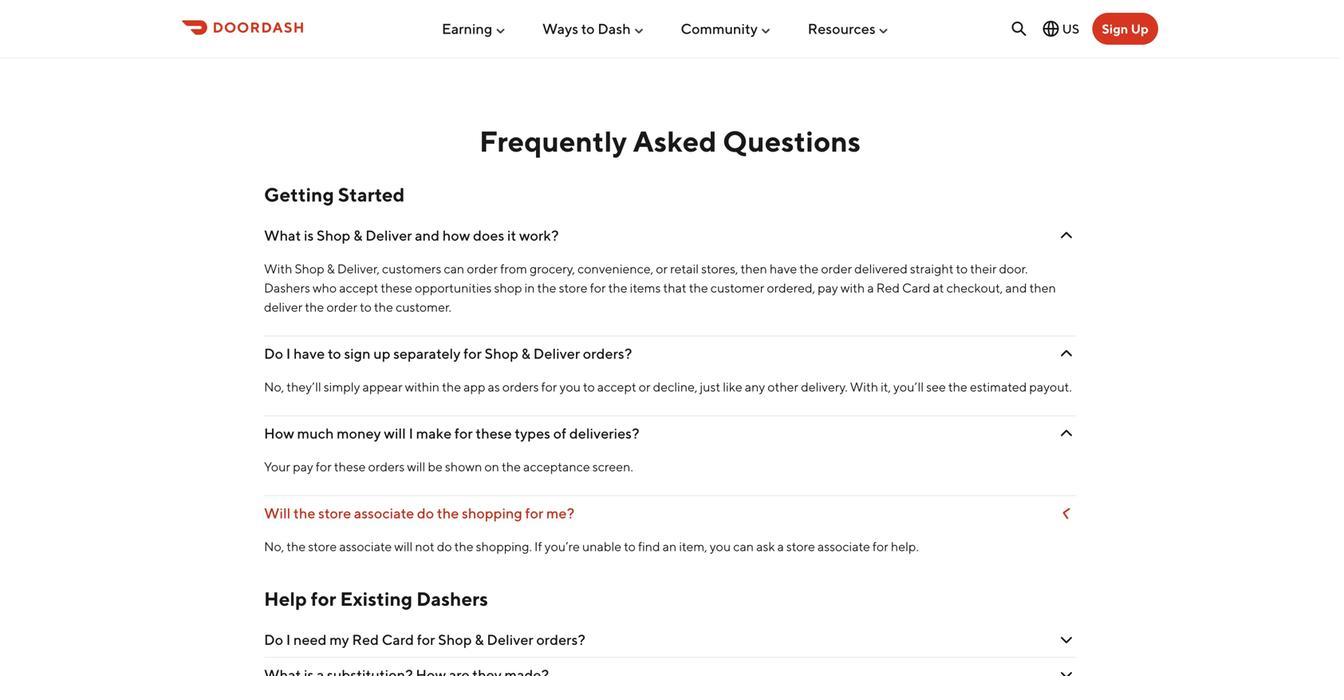 Task type: vqa. For each thing, say whether or not it's contained in the screenshot.
the leftmost these
yes



Task type: describe. For each thing, give the bounding box(es) containing it.
us
[[1063, 21, 1080, 36]]

who
[[313, 280, 337, 295]]

do i have to sign up separately for shop & deliver orders?
[[264, 345, 632, 362]]

within
[[405, 379, 440, 394]]

store right will
[[318, 504, 351, 522]]

dashers inside with shop & deliver, customers can order from grocery, convenience, or retail stores, then have the order delivered straight to their door. dashers who accept these opportunities shop in the store for the items that the customer ordered, pay with a red card at checkout, and then deliver the order to the customer.
[[264, 280, 310, 295]]

1 vertical spatial will
[[407, 459, 426, 474]]

deliver,
[[337, 261, 380, 276]]

estimated
[[970, 379, 1027, 394]]

much
[[297, 425, 334, 442]]

for left me?
[[525, 504, 544, 522]]

what is shop & deliver and how does it work?
[[264, 227, 559, 244]]

questions
[[723, 124, 861, 158]]

it
[[508, 227, 517, 244]]

help
[[264, 587, 307, 610]]

2 vertical spatial deliver
[[487, 631, 534, 648]]

does
[[473, 227, 505, 244]]

any
[[745, 379, 766, 394]]

their
[[971, 261, 997, 276]]

convenience,
[[578, 261, 654, 276]]

1 vertical spatial or
[[639, 379, 651, 394]]

customer
[[711, 280, 765, 295]]

for down the help for existing dashers on the bottom of page
[[417, 631, 435, 648]]

on
[[485, 459, 500, 474]]

the right on
[[502, 459, 521, 474]]

chevron down image for work?
[[1058, 226, 1077, 245]]

your pay for these orders will be shown on the acceptance screen.
[[264, 459, 634, 474]]

find
[[638, 539, 661, 554]]

no, they'll simply appear within the app as orders for you to accept or decline, just like any other delivery. with it, you'll see the estimated payout.
[[264, 379, 1073, 394]]

getting
[[264, 183, 334, 206]]

0 horizontal spatial card
[[382, 631, 414, 648]]

1 vertical spatial dashers
[[417, 587, 488, 610]]

decline,
[[653, 379, 698, 394]]

straight
[[911, 261, 954, 276]]

the down convenience,
[[609, 280, 628, 295]]

chevron down image for of
[[1058, 424, 1077, 443]]

0 horizontal spatial you
[[560, 379, 581, 394]]

customers
[[382, 261, 442, 276]]

ways
[[543, 20, 579, 37]]

community
[[681, 20, 758, 37]]

no, the store associate will not do the shopping. if you're unable to find an item, you can ask a store associate for help.
[[264, 539, 919, 554]]

sign
[[344, 345, 371, 362]]

acceptance
[[524, 459, 590, 474]]

0 horizontal spatial and
[[415, 227, 440, 244]]

dx_makethemost_walk image
[[680, 0, 1159, 42]]

the right 'see'
[[949, 379, 968, 394]]

simply
[[324, 379, 360, 394]]

accept inside with shop & deliver, customers can order from grocery, convenience, or retail stores, then have the order delivered straight to their door. dashers who accept these opportunities shop in the store for the items that the customer ordered, pay with a red card at checkout, and then deliver the order to the customer.
[[339, 280, 378, 295]]

associate for do
[[354, 504, 414, 522]]

0 vertical spatial deliver
[[366, 227, 412, 244]]

shopping.
[[476, 539, 532, 554]]

other
[[768, 379, 799, 394]]

opportunities
[[415, 280, 492, 295]]

shown
[[445, 459, 482, 474]]

help for existing dashers
[[264, 587, 488, 610]]

existing
[[340, 587, 413, 610]]

checkout,
[[947, 280, 1003, 295]]

1 horizontal spatial order
[[467, 261, 498, 276]]

associate for will
[[339, 539, 392, 554]]

earning
[[442, 20, 493, 37]]

1 vertical spatial do
[[437, 539, 452, 554]]

can inside with shop & deliver, customers can order from grocery, convenience, or retail stores, then have the order delivered straight to their door. dashers who accept these opportunities shop in the store for the items that the customer ordered, pay with a red card at checkout, and then deliver the order to the customer.
[[444, 261, 465, 276]]

chevron down image for &
[[1058, 344, 1077, 363]]

the right not
[[455, 539, 474, 554]]

the right will
[[294, 504, 316, 522]]

& inside with shop & deliver, customers can order from grocery, convenience, or retail stores, then have the order delivered straight to their door. dashers who accept these opportunities shop in the store for the items that the customer ordered, pay with a red card at checkout, and then deliver the order to the customer.
[[327, 261, 335, 276]]

chevron down image for deliver
[[1058, 630, 1077, 649]]

they'll
[[287, 379, 321, 394]]

what
[[264, 227, 301, 244]]

be
[[428, 459, 443, 474]]

1 horizontal spatial accept
[[598, 379, 637, 394]]

screen.
[[593, 459, 634, 474]]

store right ask at right
[[787, 539, 816, 554]]

deliveries?
[[570, 425, 640, 442]]

1 horizontal spatial can
[[734, 539, 754, 554]]

resources
[[808, 20, 876, 37]]

for right help
[[311, 587, 336, 610]]

sign
[[1102, 21, 1129, 36]]

card inside with shop & deliver, customers can order from grocery, convenience, or retail stores, then have the order delivered straight to their door. dashers who accept these opportunities shop in the store for the items that the customer ordered, pay with a red card at checkout, and then deliver the order to the customer.
[[903, 280, 931, 295]]

0 horizontal spatial order
[[327, 299, 358, 315]]

with shop & deliver, customers can order from grocery, convenience, or retail stores, then have the order delivered straight to their door. dashers who accept these opportunities shop in the store for the items that the customer ordered, pay with a red card at checkout, and then deliver the order to the customer.
[[264, 261, 1057, 315]]

ask
[[757, 539, 775, 554]]

sign up
[[1102, 21, 1149, 36]]

chevron down button
[[264, 658, 1077, 676]]

started
[[338, 183, 405, 206]]

it,
[[881, 379, 891, 394]]

2 vertical spatial will
[[394, 539, 413, 554]]

help.
[[891, 539, 919, 554]]

not
[[415, 539, 435, 554]]

an
[[663, 539, 677, 554]]

the up ordered,
[[800, 261, 819, 276]]

money
[[337, 425, 381, 442]]

grocery,
[[530, 261, 575, 276]]

store up the help for existing dashers on the bottom of page
[[308, 539, 337, 554]]

that
[[664, 280, 687, 295]]

do for do i need my red card for shop & deliver orders?
[[264, 631, 283, 648]]

the right in
[[538, 280, 557, 295]]

customer.
[[396, 299, 452, 315]]

asked
[[633, 124, 717, 158]]

my
[[330, 631, 349, 648]]

no, for do
[[264, 379, 284, 394]]

for inside with shop & deliver, customers can order from grocery, convenience, or retail stores, then have the order delivered straight to their door. dashers who accept these opportunities shop in the store for the items that the customer ordered, pay with a red card at checkout, and then deliver the order to the customer.
[[590, 280, 606, 295]]

0 horizontal spatial a
[[778, 539, 784, 554]]

chevron down image inside button
[[1058, 665, 1077, 676]]

app
[[464, 379, 486, 394]]

how
[[443, 227, 470, 244]]

pay inside with shop & deliver, customers can order from grocery, convenience, or retail stores, then have the order delivered straight to their door. dashers who accept these opportunities shop in the store for the items that the customer ordered, pay with a red card at checkout, and then deliver the order to the customer.
[[818, 280, 839, 295]]

these inside with shop & deliver, customers can order from grocery, convenience, or retail stores, then have the order delivered straight to their door. dashers who accept these opportunities shop in the store for the items that the customer ordered, pay with a red card at checkout, and then deliver the order to the customer.
[[381, 280, 413, 295]]

of
[[554, 425, 567, 442]]

appear
[[363, 379, 403, 394]]

up
[[1131, 21, 1149, 36]]

delivery.
[[801, 379, 848, 394]]

shop
[[494, 280, 522, 295]]

for up the of at the bottom left of page
[[542, 379, 557, 394]]

the left app
[[442, 379, 461, 394]]



Task type: locate. For each thing, give the bounding box(es) containing it.
0 vertical spatial red
[[877, 280, 900, 295]]

order
[[467, 261, 498, 276], [822, 261, 852, 276], [327, 299, 358, 315]]

associate
[[354, 504, 414, 522], [339, 539, 392, 554], [818, 539, 871, 554]]

associate up the help for existing dashers on the bottom of page
[[339, 539, 392, 554]]

do right not
[[437, 539, 452, 554]]

for
[[590, 280, 606, 295], [464, 345, 482, 362], [542, 379, 557, 394], [455, 425, 473, 442], [316, 459, 332, 474], [525, 504, 544, 522], [873, 539, 889, 554], [311, 587, 336, 610], [417, 631, 435, 648]]

the left shopping
[[437, 504, 459, 522]]

then up customer
[[741, 261, 768, 276]]

2 horizontal spatial these
[[476, 425, 512, 442]]

0 horizontal spatial can
[[444, 261, 465, 276]]

1 vertical spatial deliver
[[534, 345, 580, 362]]

do i need my red card for shop & deliver orders?
[[264, 631, 586, 648]]

1 horizontal spatial and
[[1006, 280, 1028, 295]]

in
[[525, 280, 535, 295]]

1 horizontal spatial a
[[868, 280, 874, 295]]

accept
[[339, 280, 378, 295], [598, 379, 637, 394]]

separately
[[394, 345, 461, 362]]

0 vertical spatial and
[[415, 227, 440, 244]]

the down who
[[305, 299, 324, 315]]

for up app
[[464, 345, 482, 362]]

1 vertical spatial then
[[1030, 280, 1057, 295]]

items
[[630, 280, 661, 295]]

dashers up deliver
[[264, 280, 310, 295]]

just
[[700, 379, 721, 394]]

1 vertical spatial and
[[1006, 280, 1028, 295]]

to
[[582, 20, 595, 37], [957, 261, 968, 276], [360, 299, 372, 315], [328, 345, 341, 362], [583, 379, 595, 394], [624, 539, 636, 554]]

have
[[770, 261, 798, 276], [294, 345, 325, 362]]

you
[[560, 379, 581, 394], [710, 539, 731, 554]]

accept down deliver,
[[339, 280, 378, 295]]

globe line image
[[1042, 19, 1061, 38]]

1 vertical spatial with
[[851, 379, 879, 394]]

to left dash on the top
[[582, 20, 595, 37]]

will
[[264, 504, 291, 522]]

do down deliver
[[264, 345, 283, 362]]

make
[[416, 425, 452, 442]]

0 horizontal spatial orders
[[368, 459, 405, 474]]

1 horizontal spatial pay
[[818, 280, 839, 295]]

red right my
[[352, 631, 379, 648]]

i left 'make'
[[409, 425, 413, 442]]

1 do from the top
[[264, 345, 283, 362]]

dash
[[598, 20, 631, 37]]

0 vertical spatial or
[[656, 261, 668, 276]]

up
[[374, 345, 391, 362]]

can
[[444, 261, 465, 276], [734, 539, 754, 554]]

1 horizontal spatial with
[[851, 379, 879, 394]]

0 vertical spatial you
[[560, 379, 581, 394]]

door.
[[1000, 261, 1028, 276]]

2 do from the top
[[264, 631, 283, 648]]

these up on
[[476, 425, 512, 442]]

need
[[294, 631, 327, 648]]

ways to dash
[[543, 20, 631, 37]]

to left their
[[957, 261, 968, 276]]

you right item,
[[710, 539, 731, 554]]

0 vertical spatial do
[[417, 504, 434, 522]]

0 horizontal spatial accept
[[339, 280, 378, 295]]

0 vertical spatial a
[[868, 280, 874, 295]]

0 horizontal spatial or
[[639, 379, 651, 394]]

red
[[877, 280, 900, 295], [352, 631, 379, 648]]

with down what
[[264, 261, 292, 276]]

have inside with shop & deliver, customers can order from grocery, convenience, or retail stores, then have the order delivered straight to their door. dashers who accept these opportunities shop in the store for the items that the customer ordered, pay with a red card at checkout, and then deliver the order to the customer.
[[770, 261, 798, 276]]

stores,
[[702, 261, 739, 276]]

community link
[[681, 14, 773, 44]]

orders right as
[[503, 379, 539, 394]]

no,
[[264, 379, 284, 394], [264, 539, 284, 554]]

0 horizontal spatial do
[[417, 504, 434, 522]]

card down existing at the left
[[382, 631, 414, 648]]

frequently
[[480, 124, 627, 158]]

1 vertical spatial pay
[[293, 459, 313, 474]]

delivered
[[855, 261, 908, 276]]

dashers up do i need my red card for shop & deliver orders?
[[417, 587, 488, 610]]

i
[[286, 345, 291, 362], [409, 425, 413, 442], [286, 631, 291, 648]]

ordered,
[[767, 280, 816, 295]]

with inside with shop & deliver, customers can order from grocery, convenience, or retail stores, then have the order delivered straight to their door. dashers who accept these opportunities shop in the store for the items that the customer ordered, pay with a red card at checkout, and then deliver the order to the customer.
[[264, 261, 292, 276]]

1 horizontal spatial orders
[[503, 379, 539, 394]]

i left need at the bottom left of the page
[[286, 631, 291, 648]]

order down who
[[327, 299, 358, 315]]

1 horizontal spatial you
[[710, 539, 731, 554]]

the left customer.
[[374, 299, 393, 315]]

will left not
[[394, 539, 413, 554]]

the
[[800, 261, 819, 276], [538, 280, 557, 295], [609, 280, 628, 295], [689, 280, 709, 295], [305, 299, 324, 315], [374, 299, 393, 315], [442, 379, 461, 394], [949, 379, 968, 394], [502, 459, 521, 474], [294, 504, 316, 522], [437, 504, 459, 522], [287, 539, 306, 554], [455, 539, 474, 554]]

1 horizontal spatial dashers
[[417, 587, 488, 610]]

these down money
[[334, 459, 366, 474]]

1 vertical spatial have
[[294, 345, 325, 362]]

to down deliver,
[[360, 299, 372, 315]]

and inside with shop & deliver, customers can order from grocery, convenience, or retail stores, then have the order delivered straight to their door. dashers who accept these opportunities shop in the store for the items that the customer ordered, pay with a red card at checkout, and then deliver the order to the customer.
[[1006, 280, 1028, 295]]

you up the of at the bottom left of page
[[560, 379, 581, 394]]

card left at on the right of page
[[903, 280, 931, 295]]

1 vertical spatial do
[[264, 631, 283, 648]]

and left how
[[415, 227, 440, 244]]

0 vertical spatial these
[[381, 280, 413, 295]]

0 vertical spatial pay
[[818, 280, 839, 295]]

will right money
[[384, 425, 406, 442]]

1 vertical spatial a
[[778, 539, 784, 554]]

do up not
[[417, 504, 434, 522]]

1 vertical spatial can
[[734, 539, 754, 554]]

me?
[[547, 504, 575, 522]]

card
[[903, 280, 931, 295], [382, 631, 414, 648]]

frequently asked questions
[[480, 124, 861, 158]]

1 horizontal spatial then
[[1030, 280, 1057, 295]]

will left be
[[407, 459, 426, 474]]

store down grocery,
[[559, 280, 588, 295]]

red inside with shop & deliver, customers can order from grocery, convenience, or retail stores, then have the order delivered straight to their door. dashers who accept these opportunities shop in the store for the items that the customer ordered, pay with a red card at checkout, and then deliver the order to the customer.
[[877, 280, 900, 295]]

1 vertical spatial these
[[476, 425, 512, 442]]

0 horizontal spatial then
[[741, 261, 768, 276]]

do
[[417, 504, 434, 522], [437, 539, 452, 554]]

shop inside with shop & deliver, customers can order from grocery, convenience, or retail stores, then have the order delivered straight to their door. dashers who accept these opportunities shop in the store for the items that the customer ordered, pay with a red card at checkout, and then deliver the order to the customer.
[[295, 261, 325, 276]]

0 horizontal spatial these
[[334, 459, 366, 474]]

0 horizontal spatial red
[[352, 631, 379, 648]]

0 vertical spatial do
[[264, 345, 283, 362]]

earning link
[[442, 14, 507, 44]]

for down convenience,
[[590, 280, 606, 295]]

and down door.
[[1006, 280, 1028, 295]]

unable
[[583, 539, 622, 554]]

1 horizontal spatial red
[[877, 280, 900, 295]]

0 vertical spatial card
[[903, 280, 931, 295]]

with
[[841, 280, 865, 295]]

shopping
[[462, 504, 523, 522]]

the down will
[[287, 539, 306, 554]]

orders?
[[583, 345, 632, 362], [537, 631, 586, 648]]

chevron down image
[[1058, 226, 1077, 245], [1058, 344, 1077, 363], [1058, 424, 1077, 443], [1055, 502, 1079, 525], [1058, 630, 1077, 649], [1058, 665, 1077, 676]]

no, for will
[[264, 539, 284, 554]]

0 horizontal spatial pay
[[293, 459, 313, 474]]

do
[[264, 345, 283, 362], [264, 631, 283, 648]]

0 vertical spatial i
[[286, 345, 291, 362]]

2 horizontal spatial order
[[822, 261, 852, 276]]

to up deliveries?
[[583, 379, 595, 394]]

is
[[304, 227, 314, 244]]

order up with
[[822, 261, 852, 276]]

0 vertical spatial no,
[[264, 379, 284, 394]]

you'll
[[894, 379, 924, 394]]

1 horizontal spatial card
[[903, 280, 931, 295]]

0 horizontal spatial dashers
[[264, 280, 310, 295]]

a right ask at right
[[778, 539, 784, 554]]

order left from
[[467, 261, 498, 276]]

deliver
[[264, 299, 303, 315]]

will the store associate do the shopping for me?
[[264, 504, 575, 522]]

work?
[[519, 227, 559, 244]]

1 vertical spatial you
[[710, 539, 731, 554]]

dashers
[[264, 280, 310, 295], [417, 587, 488, 610]]

if
[[535, 539, 542, 554]]

1 vertical spatial no,
[[264, 539, 284, 554]]

you're
[[545, 539, 580, 554]]

0 vertical spatial orders?
[[583, 345, 632, 362]]

1 vertical spatial card
[[382, 631, 414, 648]]

do for do i have to sign up separately for shop & deliver orders?
[[264, 345, 283, 362]]

0 vertical spatial can
[[444, 261, 465, 276]]

getting started
[[264, 183, 405, 206]]

0 vertical spatial then
[[741, 261, 768, 276]]

payout.
[[1030, 379, 1073, 394]]

to left find
[[624, 539, 636, 554]]

or inside with shop & deliver, customers can order from grocery, convenience, or retail stores, then have the order delivered straight to their door. dashers who accept these opportunities shop in the store for the items that the customer ordered, pay with a red card at checkout, and then deliver the order to the customer.
[[656, 261, 668, 276]]

0 vertical spatial will
[[384, 425, 406, 442]]

types
[[515, 425, 551, 442]]

2 vertical spatial these
[[334, 459, 366, 474]]

i for red
[[286, 631, 291, 648]]

with left it,
[[851, 379, 879, 394]]

no, down will
[[264, 539, 284, 554]]

pay right your
[[293, 459, 313, 474]]

0 vertical spatial with
[[264, 261, 292, 276]]

i for sign
[[286, 345, 291, 362]]

see
[[927, 379, 946, 394]]

2 no, from the top
[[264, 539, 284, 554]]

0 horizontal spatial with
[[264, 261, 292, 276]]

0 vertical spatial orders
[[503, 379, 539, 394]]

0 horizontal spatial have
[[294, 345, 325, 362]]

as
[[488, 379, 500, 394]]

1 vertical spatial orders?
[[537, 631, 586, 648]]

2 vertical spatial i
[[286, 631, 291, 648]]

and
[[415, 227, 440, 244], [1006, 280, 1028, 295]]

for down much
[[316, 459, 332, 474]]

i up "they'll"
[[286, 345, 291, 362]]

or left decline,
[[639, 379, 651, 394]]

can up opportunities
[[444, 261, 465, 276]]

can left ask at right
[[734, 539, 754, 554]]

for right 'make'
[[455, 425, 473, 442]]

the right that
[[689, 280, 709, 295]]

0 vertical spatial dashers
[[264, 280, 310, 295]]

0 vertical spatial have
[[770, 261, 798, 276]]

associate left help.
[[818, 539, 871, 554]]

then right checkout,
[[1030, 280, 1057, 295]]

item,
[[679, 539, 708, 554]]

1 no, from the top
[[264, 379, 284, 394]]

red down 'delivered'
[[877, 280, 900, 295]]

have up "they'll"
[[294, 345, 325, 362]]

these
[[381, 280, 413, 295], [476, 425, 512, 442], [334, 459, 366, 474]]

no, left "they'll"
[[264, 379, 284, 394]]

a right with
[[868, 280, 874, 295]]

or left retail at the top
[[656, 261, 668, 276]]

pay left with
[[818, 280, 839, 295]]

how
[[264, 425, 294, 442]]

for left help.
[[873, 539, 889, 554]]

how much money will i make for these types of deliveries?
[[264, 425, 640, 442]]

1 vertical spatial red
[[352, 631, 379, 648]]

do left need at the bottom left of the page
[[264, 631, 283, 648]]

sign up button
[[1093, 13, 1159, 45]]

1 vertical spatial orders
[[368, 459, 405, 474]]

to left sign
[[328, 345, 341, 362]]

1 horizontal spatial do
[[437, 539, 452, 554]]

1 horizontal spatial or
[[656, 261, 668, 276]]

your
[[264, 459, 291, 474]]

have up ordered,
[[770, 261, 798, 276]]

1 vertical spatial accept
[[598, 379, 637, 394]]

these down customers
[[381, 280, 413, 295]]

ways to dash link
[[543, 14, 646, 44]]

accept up deliveries?
[[598, 379, 637, 394]]

retail
[[671, 261, 699, 276]]

0 vertical spatial accept
[[339, 280, 378, 295]]

&
[[354, 227, 363, 244], [327, 261, 335, 276], [522, 345, 531, 362], [475, 631, 484, 648]]

store inside with shop & deliver, customers can order from grocery, convenience, or retail stores, then have the order delivered straight to their door. dashers who accept these opportunities shop in the store for the items that the customer ordered, pay with a red card at checkout, and then deliver the order to the customer.
[[559, 280, 588, 295]]

associate down your pay for these orders will be shown on the acceptance screen.
[[354, 504, 414, 522]]

resources link
[[808, 14, 890, 44]]

a inside with shop & deliver, customers can order from grocery, convenience, or retail stores, then have the order delivered straight to their door. dashers who accept these opportunities shop in the store for the items that the customer ordered, pay with a red card at checkout, and then deliver the order to the customer.
[[868, 280, 874, 295]]

from
[[500, 261, 527, 276]]

like
[[723, 379, 743, 394]]

1 horizontal spatial these
[[381, 280, 413, 295]]

1 horizontal spatial have
[[770, 261, 798, 276]]

orders down money
[[368, 459, 405, 474]]

1 vertical spatial i
[[409, 425, 413, 442]]



